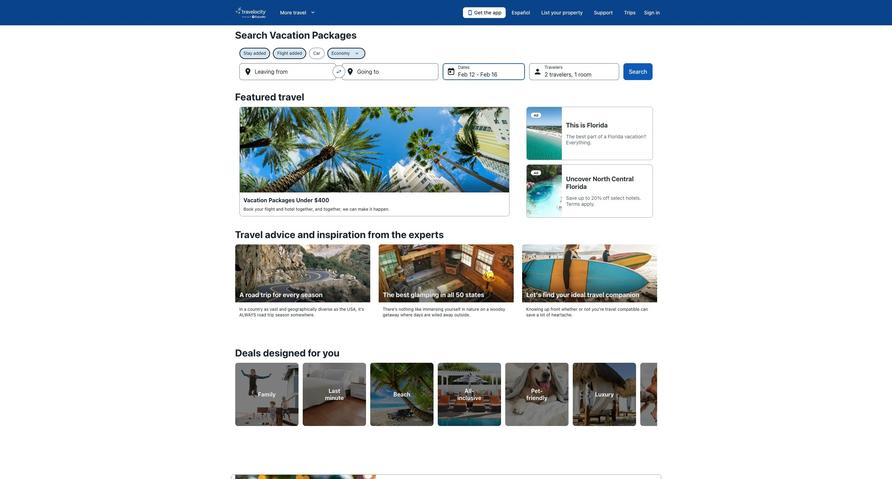 Task type: locate. For each thing, give the bounding box(es) containing it.
travelocity logo image
[[235, 7, 266, 18]]

previous image
[[231, 388, 239, 397]]

featured travel region
[[231, 87, 661, 225]]

next image
[[653, 388, 661, 397]]

travel advice and inspiration from the experts region
[[231, 225, 661, 331]]

main content
[[0, 25, 892, 480]]



Task type: describe. For each thing, give the bounding box(es) containing it.
download the app button image
[[467, 10, 473, 15]]

swap origin and destination values image
[[336, 69, 342, 75]]



Task type: vqa. For each thing, say whether or not it's contained in the screenshot.
Previous icon
yes



